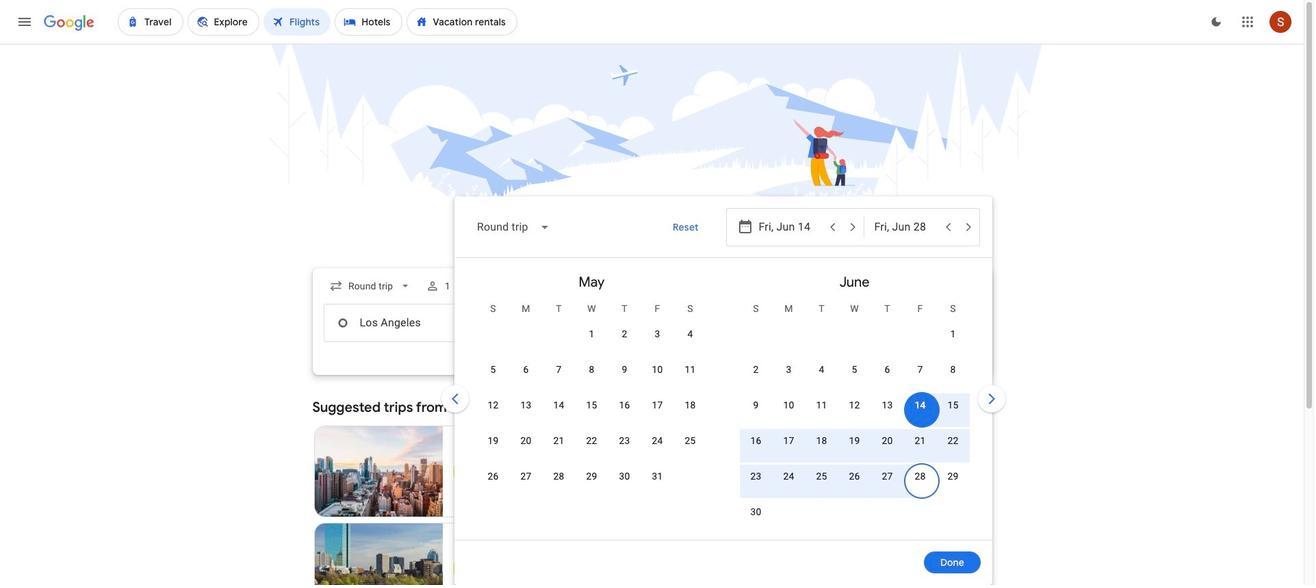 Task type: locate. For each thing, give the bounding box(es) containing it.
grid inside flight search box
[[460, 264, 986, 548]]

wed, may 22 element
[[586, 434, 597, 448]]

Flight search field
[[302, 196, 1008, 585]]

thu, jun 13 element
[[882, 398, 893, 412]]

1 spirit image from the top
[[454, 466, 465, 477]]

row up wed, jun 12 element at the bottom of the page
[[740, 357, 970, 396]]

1 vertical spatial return text field
[[875, 305, 937, 342]]

sat, may 4 element
[[688, 327, 693, 341]]

sun, may 5 element
[[490, 363, 496, 377]]

sun, jun 23 element
[[751, 470, 762, 483]]

tue, may 7 element
[[556, 363, 562, 377]]

Departure text field
[[759, 305, 822, 342]]

row
[[575, 316, 707, 360], [477, 357, 707, 396], [740, 357, 970, 396], [477, 392, 707, 431], [740, 392, 970, 431], [477, 428, 707, 467], [740, 428, 970, 467], [477, 463, 674, 502], [740, 463, 970, 502]]

wed, may 15 element
[[586, 398, 597, 412]]

wed, may 29 element
[[586, 470, 597, 483]]

mon, jun 17 element
[[783, 434, 794, 448]]

sat, jun 15 element
[[948, 398, 959, 412]]

tue, jun 11 element
[[816, 398, 827, 412]]

wed, jun 26 element
[[849, 470, 860, 483]]

row up 'wed, may 29' element
[[477, 428, 707, 467]]

fri, may 3 element
[[655, 327, 660, 341]]

wed, jun 12 element
[[849, 398, 860, 412]]

suggested trips from los angeles region
[[312, 392, 992, 585]]

row group
[[460, 264, 723, 535], [723, 264, 986, 538]]

row up "fri, may 10" element
[[575, 316, 707, 360]]

tue, may 21 element
[[553, 434, 564, 448]]

sat, may 11 element
[[685, 363, 696, 377]]

thu, jun 27 element
[[882, 470, 893, 483]]

None text field
[[323, 304, 516, 342]]

row down "tue, may 21" element
[[477, 463, 674, 502]]

1 row group from the left
[[460, 264, 723, 535]]

2 spirit image from the top
[[454, 563, 465, 574]]

grid
[[460, 264, 986, 548]]

tue, jun 18 element
[[816, 434, 827, 448]]

sun, may 19 element
[[488, 434, 499, 448]]

mon, jun 3 element
[[786, 363, 792, 377]]

row up wed, jun 26 element
[[740, 428, 970, 467]]

row up wed, may 22 element
[[477, 392, 707, 431]]

fri, may 10 element
[[652, 363, 663, 377]]

fri, jun 14, departure date. element
[[915, 398, 926, 412]]

fri, jun 7 element
[[918, 363, 923, 377]]

fri, jun 28, return date. element
[[915, 470, 926, 483]]

Return text field
[[875, 209, 937, 246], [875, 305, 937, 342]]

sat, jun 22 element
[[948, 434, 959, 448]]

thu, may 23 element
[[619, 434, 630, 448]]

mon, jun 24 element
[[783, 470, 794, 483]]

spirit image
[[454, 466, 465, 477], [454, 563, 465, 574]]

previous image
[[438, 383, 471, 416]]

mon, may 6 element
[[523, 363, 529, 377]]

0 vertical spatial spirit image
[[454, 466, 465, 477]]

thu, jun 6 element
[[885, 363, 890, 377]]

None field
[[466, 211, 561, 244], [323, 274, 417, 298], [466, 211, 561, 244], [323, 274, 417, 298]]

1 vertical spatial spirit image
[[454, 563, 465, 574]]

sun, may 12 element
[[488, 398, 499, 412]]

thu, may 9 element
[[622, 363, 627, 377]]

0 vertical spatial return text field
[[875, 209, 937, 246]]

sat, jun 29 element
[[948, 470, 959, 483]]

tue, jun 25 element
[[816, 470, 827, 483]]



Task type: vqa. For each thing, say whether or not it's contained in the screenshot.
kid-
no



Task type: describe. For each thing, give the bounding box(es) containing it.
thu, jun 20 element
[[882, 434, 893, 448]]

fri, may 31 element
[[652, 470, 663, 483]]

wed, may 1 element
[[589, 327, 595, 341]]

wed, jun 5 element
[[852, 363, 857, 377]]

2 return text field from the top
[[875, 305, 937, 342]]

sun, jun 2 element
[[753, 363, 759, 377]]

1 return text field from the top
[[875, 209, 937, 246]]

sun, jun 16 element
[[751, 434, 762, 448]]

sat, may 18 element
[[685, 398, 696, 412]]

mon, may 13 element
[[521, 398, 532, 412]]

mon, may 27 element
[[521, 470, 532, 483]]

fri, may 17 element
[[652, 398, 663, 412]]

mon, may 20 element
[[521, 434, 532, 448]]

tue, may 28 element
[[553, 470, 564, 483]]

sun, jun 30 element
[[751, 505, 762, 519]]

thu, may 30 element
[[619, 470, 630, 483]]

thu, may 2 element
[[622, 327, 627, 341]]

main menu image
[[16, 14, 33, 30]]

sun, may 26 element
[[488, 470, 499, 483]]

wed, jun 19 element
[[849, 434, 860, 448]]

row up wed, may 15 element
[[477, 357, 707, 396]]

thu, may 16 element
[[619, 398, 630, 412]]

next image
[[975, 383, 1008, 416]]

sat, may 25 element
[[685, 434, 696, 448]]

change appearance image
[[1200, 5, 1233, 38]]

mon, jun 10 element
[[783, 398, 794, 412]]

2 row group from the left
[[723, 264, 986, 538]]

sat, jun 8 element
[[950, 363, 956, 377]]

fri, may 24 element
[[652, 434, 663, 448]]

tue, may 14 element
[[553, 398, 564, 412]]

wed, may 8 element
[[589, 363, 595, 377]]

row up wed, jun 19 element
[[740, 392, 970, 431]]

fri, jun 21 element
[[915, 434, 926, 448]]

tue, jun 4 element
[[819, 363, 825, 377]]

row down wed, jun 19 element
[[740, 463, 970, 502]]

Departure text field
[[759, 209, 822, 246]]

sun, jun 9 element
[[753, 398, 759, 412]]

sat, jun 1 element
[[950, 327, 956, 341]]



